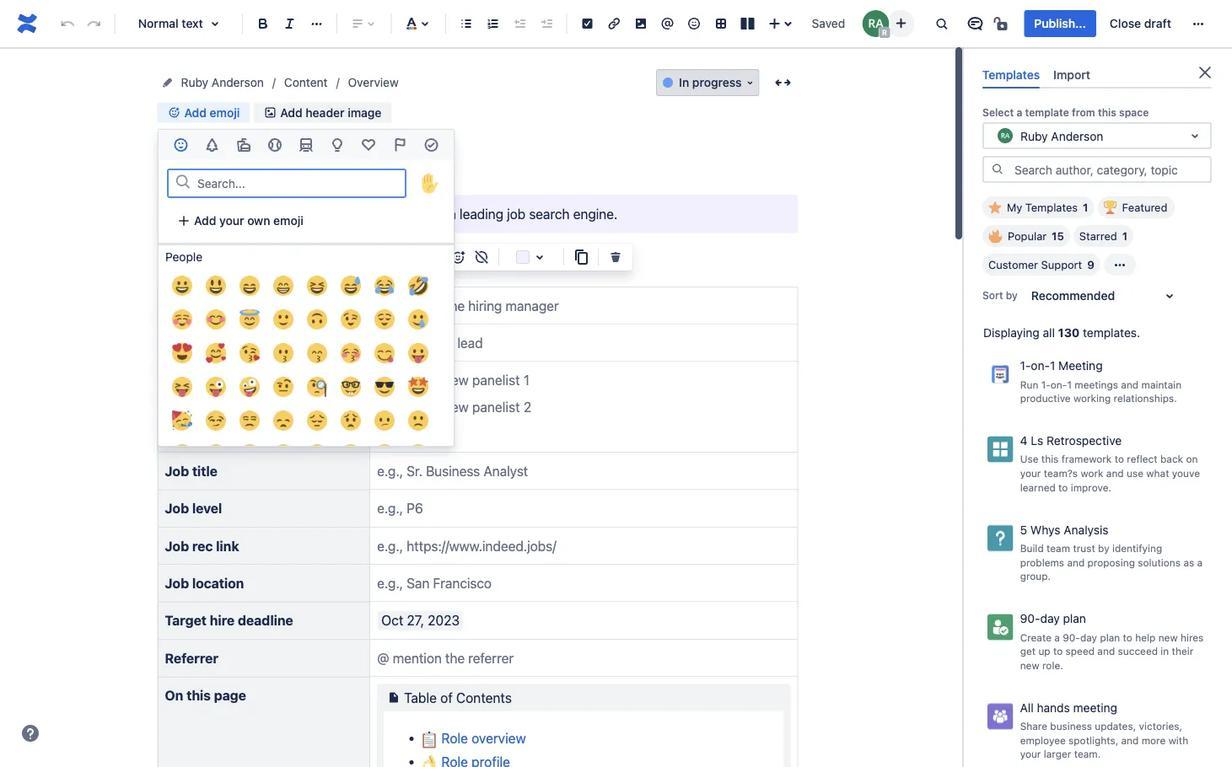 Task type: locate. For each thing, give the bounding box(es) containing it.
None text field
[[996, 128, 999, 144]]

1 down meeting
[[1068, 379, 1073, 391]]

title
[[192, 463, 218, 479]]

team
[[1047, 543, 1071, 555]]

by inside main content area, start typing to enter text. text box
[[382, 206, 397, 222]]

remove emoji image
[[472, 247, 492, 268]]

to inside text box
[[341, 206, 354, 222]]

a inside text box
[[449, 206, 456, 222]]

note image
[[354, 247, 374, 268]]

templates up select
[[983, 68, 1041, 81]]

1 horizontal spatial emoji
[[274, 214, 304, 228]]

manager
[[208, 298, 265, 314]]

brought
[[290, 206, 338, 222]]

1 job from the top
[[165, 463, 189, 479]]

1 vertical spatial emoji
[[274, 214, 304, 228]]

day up create
[[1041, 612, 1061, 626]]

search icon image
[[992, 163, 1005, 176]]

editor add emoji image
[[448, 247, 468, 268]]

background color image
[[530, 247, 550, 268]]

productive
[[1021, 393, 1071, 405]]

anderson down from
[[1052, 129, 1104, 143]]

anderson up the add emoji
[[212, 76, 264, 89]]

image
[[348, 105, 382, 119]]

indent tab image
[[537, 14, 557, 34]]

identifying
[[1113, 543, 1163, 555]]

1- up productive
[[1042, 379, 1051, 391]]

0 horizontal spatial by
[[382, 206, 397, 222]]

template inside main content area, start typing to enter text. text box
[[220, 206, 273, 222]]

of
[[441, 690, 453, 706]]

and for 5 whys analysis
[[1068, 557, 1085, 569]]

a inside 90-day plan create a 90-day plan to help new hires get up to speed and succeed in their new role.
[[1055, 632, 1061, 644]]

to right the up
[[1054, 646, 1063, 658]]

:raised_hand: image
[[420, 173, 440, 194]]

add for add your own emoji
[[194, 214, 216, 228]]

1 vertical spatial 90-
[[1063, 632, 1081, 644]]

normal
[[138, 16, 179, 30]]

choose an emoji category tab list
[[159, 130, 454, 160]]

on- up productive
[[1051, 379, 1068, 391]]

Main content area, start typing to enter text. text field
[[147, 195, 809, 768]]

1 vertical spatial plan
[[1101, 632, 1121, 644]]

add inside popup button
[[184, 105, 207, 119]]

add image, video, or file image
[[631, 14, 651, 34]]

sort by
[[983, 290, 1018, 302]]

job left title
[[165, 463, 189, 479]]

:ok_hand: image
[[421, 755, 438, 768], [421, 755, 438, 768]]

:stuck_out_tongue_closed_eyes: image
[[172, 377, 192, 397]]

1 horizontal spatial anderson
[[1052, 129, 1104, 143]]

0 vertical spatial ruby
[[181, 76, 209, 89]]

select
[[983, 106, 1014, 118]]

add right image icon
[[280, 105, 303, 119]]

your left own
[[220, 214, 244, 228]]

help
[[1136, 632, 1156, 644]]

add emoji image
[[168, 106, 181, 119]]

templates up 15
[[1026, 201, 1079, 214]]

outdent ⇧tab image
[[510, 14, 530, 34]]

emoji right own
[[274, 214, 304, 228]]

:confounded: image
[[240, 445, 260, 465]]

own
[[247, 214, 270, 228]]

2 vertical spatial your
[[1021, 749, 1042, 761]]

ruby
[[181, 76, 209, 89], [1021, 129, 1049, 143]]

close draft
[[1110, 16, 1172, 30]]

rec
[[192, 538, 213, 554]]

:laughing: image
[[307, 276, 327, 296]]

Emoji name field
[[192, 171, 405, 195]]

1 vertical spatial day
[[1081, 632, 1098, 644]]

templates
[[983, 68, 1041, 81], [1026, 201, 1079, 214]]

and inside 5 whys analysis build team trust by identifying problems and proposing solutions as a group.
[[1068, 557, 1085, 569]]

0 vertical spatial 90-
[[1021, 612, 1041, 626]]

by inside 5 whys analysis build team trust by identifying problems and proposing solutions as a group.
[[1099, 543, 1110, 555]]

all
[[1021, 701, 1034, 715]]

2 horizontal spatial this
[[1099, 106, 1117, 118]]

retrospective
[[1047, 434, 1123, 448]]

1-
[[1021, 359, 1032, 373], [1042, 379, 1051, 391]]

add for add emoji
[[184, 105, 207, 119]]

ruby right move this page image
[[181, 76, 209, 89]]

2 horizontal spatial by
[[1099, 543, 1110, 555]]

new
[[1159, 632, 1179, 644], [1021, 660, 1040, 672]]

all
[[1043, 326, 1056, 340]]

your down employee
[[1021, 749, 1042, 761]]

0 horizontal spatial plan
[[1064, 612, 1087, 626]]

1 horizontal spatial day
[[1081, 632, 1098, 644]]

publish... button
[[1025, 10, 1097, 37]]

on
[[165, 688, 183, 704]]

displaying
[[984, 326, 1040, 340]]

0 vertical spatial on-
[[1032, 359, 1051, 373]]

victories,
[[1140, 721, 1183, 733]]

job left rec
[[165, 538, 189, 554]]

this inside main content area, start typing to enter text. text box
[[187, 688, 211, 704]]

add emoji
[[184, 105, 240, 119]]

add right panel note icon
[[194, 214, 216, 228]]

:smiling_face_with_tear: image
[[408, 310, 429, 330]]

0 vertical spatial this
[[1099, 106, 1117, 118]]

template left is
[[220, 206, 273, 222]]

ruby anderson
[[181, 76, 264, 89], [1021, 129, 1104, 143]]

a left leading
[[449, 206, 456, 222]]

ruby anderson down select a template from this space
[[1021, 129, 1104, 143]]

and down trust
[[1068, 557, 1085, 569]]

2 job from the top
[[165, 501, 189, 517]]

2 vertical spatial this
[[187, 688, 211, 704]]

to
[[341, 206, 354, 222], [1115, 454, 1125, 466], [1059, 482, 1069, 494], [1124, 632, 1133, 644], [1054, 646, 1063, 658]]

content
[[284, 76, 328, 89]]

and right speed
[[1098, 646, 1116, 658]]

template left from
[[1026, 106, 1070, 118]]

to left you
[[341, 206, 354, 222]]

your down the use
[[1021, 468, 1042, 480]]

ruby down select a template from this space
[[1021, 129, 1049, 143]]

and inside all hands meeting share business updates, victories, employee spotlights, and more with your larger team.
[[1122, 735, 1140, 747]]

add header image button
[[253, 102, 392, 123]]

plan up speed
[[1064, 612, 1087, 626]]

0 vertical spatial by
[[382, 206, 397, 222]]

space
[[1120, 106, 1150, 118]]

0 horizontal spatial emoji
[[210, 105, 240, 119]]

solutions
[[1139, 557, 1181, 569]]

1 right starred
[[1123, 230, 1128, 243]]

get
[[1021, 646, 1036, 658]]

and left use
[[1107, 468, 1125, 480]]

:smiley: image
[[206, 276, 226, 296]]

0 vertical spatial your
[[220, 214, 244, 228]]

activity image
[[265, 135, 285, 155]]

new up the in in the bottom right of the page
[[1159, 632, 1179, 644]]

1 vertical spatial new
[[1021, 660, 1040, 672]]

this for retrospective
[[1042, 454, 1059, 466]]

add header image
[[280, 105, 382, 119]]

this up team?s
[[1042, 454, 1059, 466]]

close draft button
[[1100, 10, 1182, 37]]

:grinning: image
[[172, 276, 192, 296]]

:zany_face: image
[[240, 377, 260, 397]]

people image
[[171, 135, 191, 155]]

info image
[[330, 247, 350, 268]]

my
[[1008, 201, 1023, 214]]

by up proposing
[[1099, 543, 1110, 555]]

1- up run
[[1021, 359, 1032, 373]]

more formatting image
[[307, 14, 327, 34]]

redo ⌘⇧z image
[[84, 14, 104, 34]]

ruby anderson up the add emoji
[[181, 76, 264, 89]]

on- up run
[[1032, 359, 1051, 373]]

by right you
[[382, 206, 397, 222]]

and inside 1-on-1 meeting run 1-on-1 meetings and maintain productive working relationships.
[[1122, 379, 1139, 391]]

link
[[216, 538, 239, 554]]

run
[[1021, 379, 1039, 391]]

1 horizontal spatial plan
[[1101, 632, 1121, 644]]

tab list containing templates
[[976, 61, 1219, 89]]

1 vertical spatial your
[[1021, 468, 1042, 480]]

new down get
[[1021, 660, 1040, 672]]

speed
[[1066, 646, 1095, 658]]

success image
[[377, 247, 397, 268]]

bullet list ⌘⇧8 image
[[456, 14, 477, 34]]

this right from
[[1099, 106, 1117, 118]]

up
[[1039, 646, 1051, 658]]

1 vertical spatial 1-
[[1042, 379, 1051, 391]]

1-on-1 meeting run 1-on-1 meetings and maintain productive working relationships.
[[1021, 359, 1182, 405]]

engine.
[[573, 206, 618, 222]]

tab list
[[976, 61, 1219, 89]]

this for template
[[1099, 106, 1117, 118]]

job rec link
[[165, 538, 239, 554]]

build
[[1021, 543, 1044, 555]]

:stuck_out_tongue_winking_eye: image
[[206, 377, 226, 397]]

meeting
[[1074, 701, 1118, 715]]

this right on in the bottom left of the page
[[187, 688, 211, 704]]

:smirk: image
[[206, 411, 226, 431]]

reflect
[[1128, 454, 1158, 466]]

:grin: image
[[273, 276, 294, 296]]

0 horizontal spatial ruby
[[181, 76, 209, 89]]

job up target
[[165, 576, 189, 592]]

group.
[[1021, 571, 1051, 583]]

by for team
[[1099, 543, 1110, 555]]

0 horizontal spatial 90-
[[1021, 612, 1041, 626]]

:heart_eyes: image
[[172, 343, 192, 364]]

this
[[1099, 106, 1117, 118], [1042, 454, 1059, 466], [187, 688, 211, 704]]

0 horizontal spatial 1-
[[1021, 359, 1032, 373]]

add right the add emoji image
[[184, 105, 207, 119]]

emoji inside button
[[274, 214, 304, 228]]

this inside 4 ls retrospective use this framework to reflect back on your team?s work and use what youve learned to improve.
[[1042, 454, 1059, 466]]

flags image
[[390, 135, 410, 155]]

1 horizontal spatial 1-
[[1042, 379, 1051, 391]]

emoji down the ruby anderson link
[[210, 105, 240, 119]]

1 vertical spatial ruby
[[1021, 129, 1049, 143]]

work
[[1081, 468, 1104, 480]]

on this page
[[165, 688, 246, 704]]

and for all hands meeting
[[1122, 735, 1140, 747]]

90- up speed
[[1063, 632, 1081, 644]]

normal text button
[[122, 5, 235, 42]]

a right create
[[1055, 632, 1061, 644]]

hiring
[[165, 298, 204, 314]]

job level
[[165, 501, 222, 517]]

2 vertical spatial by
[[1099, 543, 1110, 555]]

recruiting
[[165, 335, 232, 351]]

add inside emojis actions and list panel tab panel
[[194, 214, 216, 228]]

add emoji button
[[157, 102, 250, 123]]

anderson
[[212, 76, 264, 89], [1052, 129, 1104, 143]]

3 job from the top
[[165, 538, 189, 554]]

1 horizontal spatial ruby
[[1021, 129, 1049, 143]]

what
[[1147, 468, 1170, 480]]

recruiting lead
[[165, 335, 262, 351]]

2023
[[428, 613, 460, 629]]

:star_struck: image
[[408, 377, 429, 397]]

15
[[1052, 230, 1065, 243]]

1 horizontal spatial new
[[1159, 632, 1179, 644]]

link image
[[604, 14, 625, 34]]

:upside_down: image
[[307, 310, 327, 330]]

ls
[[1031, 434, 1044, 448]]

1
[[1084, 201, 1089, 214], [1123, 230, 1128, 243], [1051, 359, 1056, 373], [1068, 379, 1073, 391]]

oct
[[382, 613, 404, 629]]

1 horizontal spatial by
[[1007, 290, 1018, 302]]

0 horizontal spatial template
[[220, 206, 273, 222]]

1 vertical spatial template
[[220, 206, 273, 222]]

nature image
[[202, 135, 222, 155]]

food & drink image
[[234, 135, 254, 155]]

a right as
[[1198, 557, 1203, 569]]

whys
[[1031, 523, 1061, 537]]

day
[[1041, 612, 1061, 626], [1081, 632, 1098, 644]]

travel & places image
[[296, 135, 316, 155]]

90- up create
[[1021, 612, 1041, 626]]

this template is brought to you by indeed, a leading job search engine.
[[191, 206, 618, 222]]

close templates and import image
[[1196, 62, 1216, 83]]

:kissing_smiling_eyes: image
[[307, 343, 327, 364]]

business
[[1051, 721, 1093, 733]]

your
[[220, 214, 244, 228], [1021, 468, 1042, 480], [1021, 749, 1042, 761]]

:clipboard: image
[[421, 732, 438, 749], [421, 732, 438, 749]]

table of contents image
[[384, 688, 404, 708]]

to left reflect
[[1115, 454, 1125, 466]]

find and replace image
[[932, 14, 952, 34]]

and down updates,
[[1122, 735, 1140, 747]]

plan up succeed
[[1101, 632, 1121, 644]]

image icon image
[[264, 106, 277, 119]]

5
[[1021, 523, 1028, 537]]

warning image
[[401, 247, 421, 268]]

make page full-width image
[[773, 73, 794, 93]]

0 horizontal spatial this
[[187, 688, 211, 704]]

1 vertical spatial ruby anderson
[[1021, 129, 1104, 143]]

recommended
[[1032, 289, 1116, 303]]

1 horizontal spatial this
[[1042, 454, 1059, 466]]

0 vertical spatial ruby anderson
[[181, 76, 264, 89]]

team?s
[[1045, 468, 1079, 480]]

1 vertical spatial this
[[1042, 454, 1059, 466]]

by right sort
[[1007, 290, 1018, 302]]

day up speed
[[1081, 632, 1098, 644]]

help image
[[20, 724, 41, 744]]

4 job from the top
[[165, 576, 189, 592]]

1 horizontal spatial 90-
[[1063, 632, 1081, 644]]

:slight_frown: image
[[408, 411, 429, 431]]

Search author, category, topic field
[[1010, 158, 1211, 182]]

0 vertical spatial templates
[[983, 68, 1041, 81]]

:innocent: image
[[240, 310, 260, 330]]

:face_with_raised_eyebrow: image
[[273, 377, 294, 397]]

0 horizontal spatial anderson
[[212, 76, 264, 89]]

job left level
[[165, 501, 189, 517]]

is
[[277, 206, 287, 222]]

a inside 5 whys analysis build team trust by identifying problems and proposing solutions as a group.
[[1198, 557, 1203, 569]]

0 vertical spatial emoji
[[210, 105, 240, 119]]

starred
[[1080, 230, 1118, 243]]

0 horizontal spatial day
[[1041, 612, 1061, 626]]

5 whys analysis build team trust by identifying problems and proposing solutions as a group.
[[1021, 523, 1203, 583]]

analysis
[[1064, 523, 1109, 537]]

and up relationships.
[[1122, 379, 1139, 391]]

0 vertical spatial template
[[1026, 106, 1070, 118]]

overview
[[472, 731, 526, 747]]

emoji image
[[685, 14, 705, 34]]



Task type: vqa. For each thing, say whether or not it's contained in the screenshot.
Other
no



Task type: describe. For each thing, give the bounding box(es) containing it.
templates inside tab list
[[983, 68, 1041, 81]]

:yum: image
[[375, 343, 395, 364]]

table image
[[711, 14, 732, 34]]

open image
[[1186, 126, 1206, 146]]

1 horizontal spatial template
[[1026, 106, 1070, 118]]

to down team?s
[[1059, 482, 1069, 494]]

updates,
[[1096, 721, 1137, 733]]

problems
[[1021, 557, 1065, 569]]

level
[[192, 501, 222, 517]]

italic ⌘i image
[[280, 14, 300, 34]]

maintain
[[1142, 379, 1182, 391]]

you
[[357, 206, 379, 222]]

:wink: image
[[341, 310, 361, 330]]

invite to edit image
[[891, 13, 912, 33]]

:blush: image
[[206, 310, 226, 330]]

sort
[[983, 290, 1004, 302]]

27,
[[407, 613, 424, 629]]

recommended button
[[1022, 283, 1191, 310]]

content link
[[284, 73, 328, 93]]

:face_with_monocle: image
[[307, 377, 327, 397]]

hires
[[1181, 632, 1204, 644]]

people
[[165, 250, 203, 264]]

target
[[165, 613, 207, 629]]

customer support 9
[[989, 259, 1095, 271]]

deadline
[[238, 613, 293, 629]]

meetings
[[1075, 379, 1119, 391]]

:smile: image
[[240, 276, 260, 296]]

emoji picker dialog
[[158, 129, 455, 768]]

draft
[[1145, 16, 1172, 30]]

layouts image
[[738, 14, 758, 34]]

overview
[[348, 76, 399, 89]]

learned
[[1021, 482, 1056, 494]]

1 vertical spatial anderson
[[1052, 129, 1104, 143]]

:joy: image
[[375, 276, 395, 296]]

more categories image
[[1110, 255, 1131, 275]]

action item image
[[578, 14, 598, 34]]

emoji inside popup button
[[210, 105, 240, 119]]

0 vertical spatial plan
[[1064, 612, 1087, 626]]

table of contents
[[404, 690, 512, 706]]

objects image
[[328, 135, 348, 155]]

to up succeed
[[1124, 632, 1133, 644]]

featured button
[[1098, 197, 1176, 219]]

target hire deadline
[[165, 613, 293, 629]]

1 horizontal spatial ruby anderson
[[1021, 129, 1104, 143]]

featured
[[1123, 201, 1168, 214]]

1 vertical spatial on-
[[1051, 379, 1068, 391]]

:partying_face: image
[[172, 411, 192, 431]]

:disappointed: image
[[273, 411, 294, 431]]

job for job rec link
[[165, 538, 189, 554]]

add your own emoji
[[194, 214, 304, 228]]

add for add header image
[[280, 105, 303, 119]]

1 left meeting
[[1051, 359, 1056, 373]]

symbols image
[[359, 135, 379, 155]]

0 vertical spatial 1-
[[1021, 359, 1032, 373]]

starred 1
[[1080, 230, 1128, 243]]

0 vertical spatial anderson
[[212, 76, 264, 89]]

:kissing_closed_eyes: image
[[341, 343, 361, 364]]

0 vertical spatial day
[[1041, 612, 1061, 626]]

comment icon image
[[966, 14, 986, 34]]

copy image
[[571, 247, 592, 268]]

:slight_smile: image
[[273, 310, 294, 330]]

mention image
[[658, 14, 678, 34]]

:raised_hand: image
[[415, 168, 446, 199]]

displaying all 130 templates.
[[984, 326, 1141, 340]]

4
[[1021, 434, 1028, 448]]

panel note image
[[164, 205, 184, 226]]

confluence image
[[14, 10, 41, 37]]

team.
[[1075, 749, 1101, 761]]

header
[[306, 105, 345, 119]]

:weary: image
[[307, 445, 327, 465]]

customer
[[989, 259, 1039, 271]]

1 up starred
[[1084, 201, 1089, 214]]

1 vertical spatial templates
[[1026, 201, 1079, 214]]

:pensive: image
[[307, 411, 327, 431]]

support
[[1042, 259, 1083, 271]]

:stuck_out_tongue: image
[[408, 343, 429, 364]]

:sunglasses: image
[[375, 377, 395, 397]]

page
[[214, 688, 246, 704]]

and inside 90-day plan create a 90-day plan to help new hires get up to speed and succeed in their new role.
[[1098, 646, 1116, 658]]

productivity image
[[421, 135, 442, 155]]

improve.
[[1071, 482, 1112, 494]]

select a template from this space
[[983, 106, 1150, 118]]

and for 1-on-1 meeting
[[1122, 379, 1139, 391]]

framework
[[1062, 454, 1112, 466]]

1 vertical spatial by
[[1007, 290, 1018, 302]]

4 ls retrospective use this framework to reflect back on your team?s work and use what youve learned to improve.
[[1021, 434, 1201, 494]]

larger
[[1045, 749, 1072, 761]]

role overview
[[438, 731, 526, 747]]

with
[[1169, 735, 1189, 747]]

bold ⌘b image
[[253, 14, 273, 34]]

in
[[1161, 646, 1170, 658]]

no restrictions image
[[993, 14, 1013, 34]]

your inside button
[[220, 214, 244, 228]]

confluence image
[[14, 10, 41, 37]]

add your own emoji button
[[167, 208, 314, 235]]

proposing
[[1088, 557, 1136, 569]]

import
[[1054, 68, 1091, 81]]

90-day plan create a 90-day plan to help new hires get up to speed and succeed in their new role.
[[1021, 612, 1204, 672]]

job for job title
[[165, 463, 189, 479]]

from
[[1073, 106, 1096, 118]]

leading
[[460, 206, 504, 222]]

:worried: image
[[341, 411, 361, 431]]

interviewers
[[165, 373, 246, 389]]

working
[[1074, 393, 1112, 405]]

contents
[[457, 690, 512, 706]]

:cry: image
[[375, 445, 395, 465]]

undo ⌘z image
[[57, 14, 77, 34]]

ruby anderson image
[[863, 10, 890, 37]]

:nerd: image
[[341, 377, 361, 397]]

job for job level
[[165, 501, 189, 517]]

location
[[192, 576, 244, 592]]

their
[[1173, 646, 1194, 658]]

:pleading_face: image
[[341, 445, 361, 465]]

:sob: image
[[408, 445, 429, 465]]

remove image
[[606, 247, 626, 268]]

relationships.
[[1114, 393, 1178, 405]]

error image
[[424, 247, 445, 268]]

:relieved: image
[[375, 310, 395, 330]]

this
[[191, 206, 217, 222]]

trust
[[1074, 543, 1096, 555]]

my templates
[[1008, 201, 1079, 214]]

and inside 4 ls retrospective use this framework to reflect back on your team?s work and use what youve learned to improve.
[[1107, 468, 1125, 480]]

0 horizontal spatial new
[[1021, 660, 1040, 672]]

on
[[1187, 454, 1199, 466]]

by for to
[[382, 206, 397, 222]]

:smiling_face_with_3_hearts: image
[[206, 343, 226, 364]]

use
[[1127, 468, 1144, 480]]

:tired_face: image
[[273, 445, 294, 465]]

0 vertical spatial new
[[1159, 632, 1179, 644]]

:persevere: image
[[206, 445, 226, 465]]

0 horizontal spatial ruby anderson
[[181, 76, 264, 89]]

your inside 4 ls retrospective use this framework to reflect back on your team?s work and use what youve learned to improve.
[[1021, 468, 1042, 480]]

:rofl: image
[[408, 276, 429, 296]]

job
[[507, 206, 526, 222]]

:confused: image
[[375, 411, 395, 431]]

as
[[1184, 557, 1195, 569]]

your inside all hands meeting share business updates, victories, employee spotlights, and more with your larger team.
[[1021, 749, 1042, 761]]

a right select
[[1017, 106, 1023, 118]]

Give this page a title text field
[[157, 132, 799, 159]]

:unamused: image
[[240, 411, 260, 431]]

:kissing: image
[[273, 343, 294, 364]]

more image
[[1189, 14, 1209, 34]]

job for job location
[[165, 576, 189, 592]]

succeed
[[1119, 646, 1159, 658]]

:frowning2: image
[[172, 445, 192, 465]]

indeed,
[[401, 206, 446, 222]]

templates.
[[1084, 326, 1141, 340]]

emojis actions and list panel tab panel
[[159, 160, 454, 768]]

move this page image
[[161, 76, 174, 89]]

role overview link
[[421, 731, 526, 749]]

:relaxed: image
[[172, 310, 192, 330]]

normal text
[[138, 16, 203, 30]]

job location
[[165, 576, 244, 592]]

:sweat_smile: image
[[341, 276, 361, 296]]

hands
[[1038, 701, 1071, 715]]

:kissing_heart: image
[[240, 343, 260, 364]]

numbered list ⌘⇧7 image
[[483, 14, 503, 34]]



